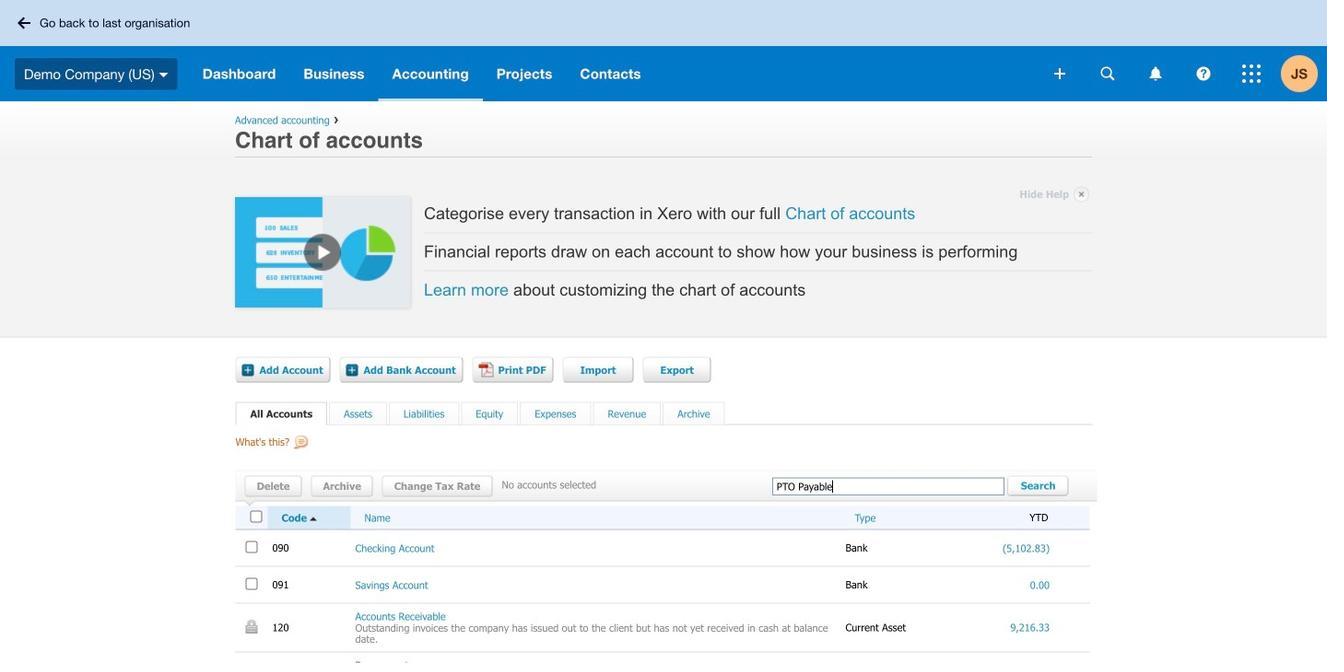 Task type: locate. For each thing, give the bounding box(es) containing it.
None checkbox
[[250, 511, 262, 523], [246, 579, 258, 591], [250, 511, 262, 523], [246, 579, 258, 591]]

you cannot delete/archive system accounts. image
[[246, 621, 258, 634]]

None checkbox
[[246, 542, 258, 554]]

banner
[[0, 0, 1328, 101]]

svg image
[[18, 17, 30, 29], [1243, 65, 1262, 83], [1102, 67, 1115, 81], [1150, 67, 1162, 81], [1198, 67, 1211, 81]]

None text field
[[773, 478, 1005, 496]]

svg image
[[1055, 68, 1066, 79], [159, 73, 168, 77]]



Task type: describe. For each thing, give the bounding box(es) containing it.
0 horizontal spatial svg image
[[159, 73, 168, 77]]

1 horizontal spatial svg image
[[1055, 68, 1066, 79]]



Task type: vqa. For each thing, say whether or not it's contained in the screenshot.
option
yes



